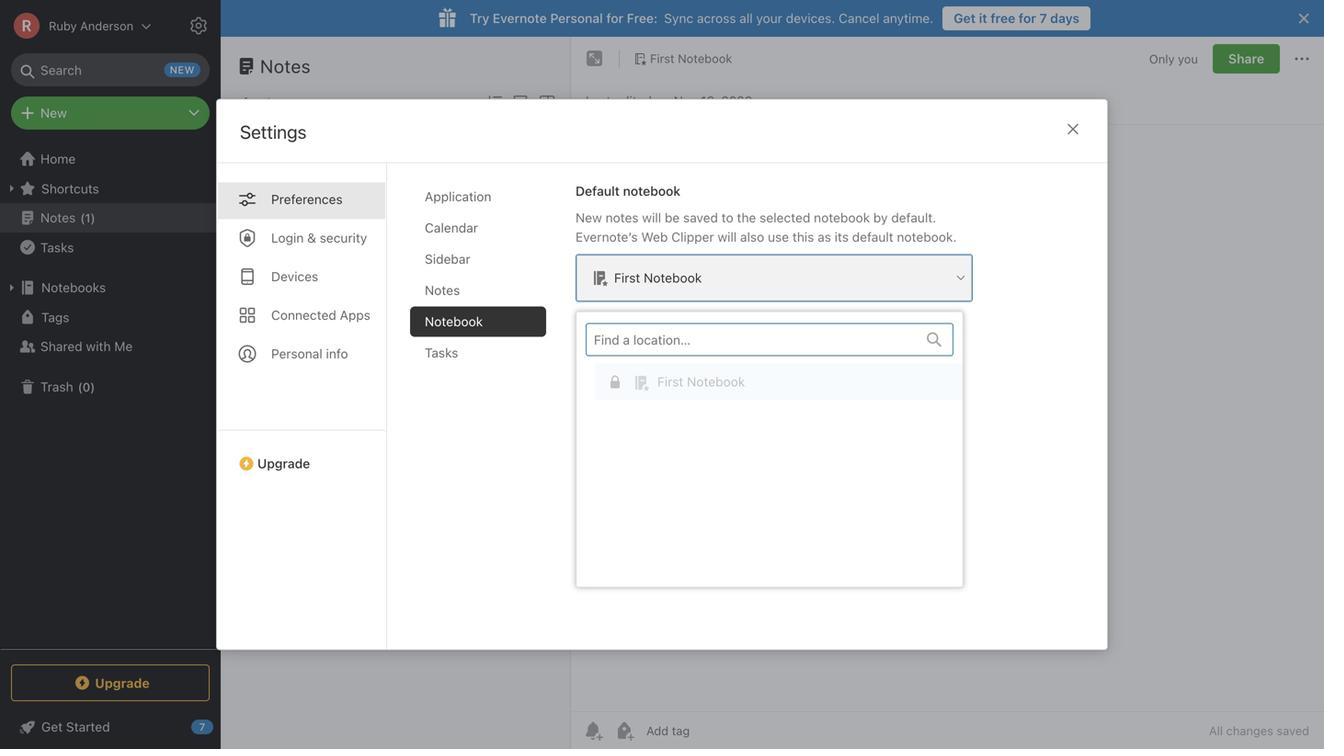 Task type: describe. For each thing, give the bounding box(es) containing it.
web
[[642, 230, 668, 245]]

sidebar
[[425, 252, 471, 267]]

upgrade for the bottommost the upgrade popup button
[[95, 676, 150, 691]]

tab list containing preferences
[[217, 163, 387, 650]]

home
[[40, 151, 76, 166]]

cheese
[[344, 161, 389, 177]]

16,
[[701, 93, 718, 109]]

the
[[737, 210, 756, 225]]

default
[[853, 230, 894, 245]]

try
[[470, 11, 490, 26]]

login
[[271, 230, 304, 246]]

grocery list milk eggs sugar cheese
[[245, 142, 389, 177]]

clipper
[[672, 230, 714, 245]]

all changes saved
[[1210, 724, 1310, 738]]

0 horizontal spatial notes
[[40, 210, 76, 225]]

me
[[114, 339, 133, 354]]

0 horizontal spatial personal
[[271, 346, 323, 362]]

new for new notes will be saved to the selected notebook by default. evernote's web clipper will also use this as its default notebook.
[[576, 210, 602, 225]]

) for notes
[[91, 211, 95, 225]]

settings
[[240, 121, 307, 143]]

new for new
[[40, 105, 67, 121]]

notebook inside notebook tab
[[425, 314, 483, 329]]

add tag image
[[614, 720, 636, 742]]

shared
[[40, 339, 83, 354]]

also
[[740, 230, 765, 245]]

tree containing home
[[0, 144, 221, 649]]

selected
[[760, 210, 811, 225]]

all
[[740, 11, 753, 26]]

settings image
[[188, 15, 210, 37]]

tasks inside button
[[40, 240, 74, 255]]

1 note
[[243, 94, 279, 109]]

calendar tab
[[410, 213, 546, 243]]

share button
[[1213, 44, 1280, 74]]

1 inside note list element
[[243, 94, 249, 109]]

Search text field
[[24, 53, 197, 86]]

to
[[722, 210, 734, 225]]

shortcuts
[[41, 181, 99, 196]]

shortcuts button
[[0, 174, 220, 203]]

shared with me link
[[0, 332, 220, 362]]

saved inside note window element
[[1277, 724, 1310, 738]]

1 inside notes ( 1 )
[[85, 211, 91, 225]]

notes
[[606, 210, 639, 225]]

notebook inside new notes will be saved to the selected notebook by default. evernote's web clipper will also use this as its default notebook.
[[814, 210, 870, 225]]

notebooks link
[[0, 273, 220, 303]]

notebook inside note window element
[[678, 52, 733, 65]]

connected apps
[[271, 308, 371, 323]]

security
[[320, 230, 367, 246]]

note
[[252, 94, 279, 109]]

sugar
[[305, 161, 340, 177]]

anytime.
[[883, 11, 934, 26]]

&
[[307, 230, 316, 246]]

upgrade button inside tab list
[[217, 430, 386, 479]]

nov
[[674, 93, 697, 109]]

minutes
[[276, 200, 317, 213]]

notes tab
[[410, 276, 546, 306]]

close image
[[1062, 118, 1085, 140]]

be
[[665, 210, 680, 225]]

1 horizontal spatial will
[[718, 230, 737, 245]]

get
[[954, 11, 976, 26]]

it
[[979, 11, 988, 26]]

first inside default notebook field
[[614, 270, 640, 286]]

tasks button
[[0, 233, 220, 262]]

) for trash
[[90, 380, 95, 394]]

Default notebook field
[[576, 254, 973, 302]]

changes
[[1227, 724, 1274, 738]]

expand notebooks image
[[5, 281, 19, 295]]

share
[[1229, 51, 1265, 66]]

saved inside new notes will be saved to the selected notebook by default. evernote's web clipper will also use this as its default notebook.
[[683, 210, 718, 225]]

Note Editor text field
[[571, 125, 1325, 712]]

note list element
[[221, 37, 571, 750]]

1 vertical spatial first notebook button
[[577, 323, 972, 576]]

first inside cell
[[658, 374, 684, 390]]

get it free for 7 days button
[[943, 6, 1091, 30]]

first notebook row
[[586, 364, 972, 401]]

2023
[[722, 93, 753, 109]]

across
[[697, 11, 736, 26]]

last
[[586, 93, 611, 109]]

try evernote personal for free: sync across all your devices. cancel anytime.
[[470, 11, 934, 26]]

notebook tab
[[410, 307, 546, 337]]

login & security
[[271, 230, 367, 246]]

milk
[[245, 161, 269, 177]]

with
[[86, 339, 111, 354]]

add a reminder image
[[582, 720, 604, 742]]

default
[[576, 184, 620, 199]]

only you
[[1150, 52, 1199, 66]]

sidebar tab
[[410, 244, 546, 275]]

( for notes
[[80, 211, 85, 225]]

new button
[[11, 97, 210, 130]]

free
[[991, 11, 1016, 26]]

tasks inside tab
[[425, 345, 458, 361]]



Task type: locate. For each thing, give the bounding box(es) containing it.
tree
[[0, 144, 221, 649]]

1 left note on the top of page
[[243, 94, 249, 109]]

1 horizontal spatial new
[[576, 210, 602, 225]]

( inside trash ( 0 )
[[78, 380, 83, 394]]

first notebook inside note window element
[[650, 52, 733, 65]]

1 vertical spatial saved
[[1277, 724, 1310, 738]]

cancel
[[839, 11, 880, 26]]

0 vertical spatial 1
[[243, 94, 249, 109]]

first
[[650, 52, 675, 65], [614, 270, 640, 286], [658, 374, 684, 390]]

preferences
[[271, 192, 343, 207]]

0 vertical spatial personal
[[550, 11, 603, 26]]

for left free:
[[607, 11, 624, 26]]

0 vertical spatial tasks
[[40, 240, 74, 255]]

as
[[818, 230, 831, 245]]

notebook down web
[[644, 270, 702, 286]]

first down the evernote's
[[614, 270, 640, 286]]

1 horizontal spatial saved
[[1277, 724, 1310, 738]]

1 vertical spatial )
[[90, 380, 95, 394]]

0 vertical spatial (
[[80, 211, 85, 225]]

default.
[[892, 210, 937, 225]]

) inside trash ( 0 )
[[90, 380, 95, 394]]

0 vertical spatial saved
[[683, 210, 718, 225]]

1 down shortcuts
[[85, 211, 91, 225]]

notebooks
[[41, 280, 106, 295]]

1 vertical spatial notes
[[40, 210, 76, 225]]

trash
[[40, 379, 73, 395]]

0 vertical spatial will
[[642, 210, 662, 225]]

( right trash
[[78, 380, 83, 394]]

expand note image
[[584, 48, 606, 70]]

1 vertical spatial first
[[614, 270, 640, 286]]

1 ) from the top
[[91, 211, 95, 225]]

use
[[768, 230, 789, 245]]

your
[[757, 11, 783, 26]]

notes down shortcuts
[[40, 210, 76, 225]]

first notebook inside cell
[[658, 374, 745, 390]]

1 horizontal spatial upgrade
[[258, 456, 310, 471]]

0 horizontal spatial upgrade button
[[11, 665, 210, 702]]

home link
[[0, 144, 221, 174]]

1 vertical spatial personal
[[271, 346, 323, 362]]

trash ( 0 )
[[40, 379, 95, 395]]

saved up the clipper
[[683, 210, 718, 225]]

ago
[[320, 200, 339, 213]]

0 horizontal spatial tab list
[[217, 163, 387, 650]]

( inside notes ( 1 )
[[80, 211, 85, 225]]

connected
[[271, 308, 337, 323]]

few
[[254, 200, 272, 213]]

new inside new notes will be saved to the selected notebook by default. evernote's web clipper will also use this as its default notebook.
[[576, 210, 602, 225]]

Find a location… text field
[[587, 325, 916, 355]]

sync
[[664, 11, 694, 26]]

upgrade
[[258, 456, 310, 471], [95, 676, 150, 691]]

upgrade inside tab list
[[258, 456, 310, 471]]

for for 7
[[1019, 11, 1037, 26]]

2 for from the left
[[1019, 11, 1037, 26]]

0 vertical spatial first notebook button
[[627, 46, 739, 72]]

shared with me
[[40, 339, 133, 354]]

new up the home on the top of page
[[40, 105, 67, 121]]

a
[[245, 200, 251, 213]]

new inside new popup button
[[40, 105, 67, 121]]

tasks down notes ( 1 )
[[40, 240, 74, 255]]

upgrade button
[[217, 430, 386, 479], [11, 665, 210, 702]]

notebook up be
[[623, 184, 681, 199]]

first notebook inside default notebook field
[[614, 270, 702, 286]]

0 horizontal spatial 1
[[85, 211, 91, 225]]

tasks down notebook tab
[[425, 345, 458, 361]]

saved right the changes
[[1277, 724, 1310, 738]]

its
[[835, 230, 849, 245]]

evernote's
[[576, 230, 638, 245]]

for
[[607, 11, 624, 26], [1019, 11, 1037, 26]]

this
[[793, 230, 814, 245]]

0
[[83, 380, 90, 394]]

first up on
[[650, 52, 675, 65]]

tab list containing application
[[410, 182, 561, 650]]

notebook down try evernote personal for free: sync across all your devices. cancel anytime.
[[678, 52, 733, 65]]

1 horizontal spatial personal
[[550, 11, 603, 26]]

first notebook cell
[[595, 364, 972, 401]]

( for trash
[[78, 380, 83, 394]]

notebook down notes tab
[[425, 314, 483, 329]]

1 horizontal spatial notes
[[260, 55, 311, 77]]

tasks tab
[[410, 338, 546, 368]]

edited
[[615, 93, 652, 109]]

1 horizontal spatial for
[[1019, 11, 1037, 26]]

devices.
[[786, 11, 836, 26]]

notebook up its
[[814, 210, 870, 225]]

personal down connected
[[271, 346, 323, 362]]

0 horizontal spatial for
[[607, 11, 624, 26]]

notebook inside default notebook field
[[644, 270, 702, 286]]

you
[[1178, 52, 1199, 66]]

1 vertical spatial will
[[718, 230, 737, 245]]

0 horizontal spatial saved
[[683, 210, 718, 225]]

notes up note on the top of page
[[260, 55, 311, 77]]

application tab
[[410, 182, 546, 212]]

will up web
[[642, 210, 662, 225]]

1 for from the left
[[607, 11, 624, 26]]

all
[[1210, 724, 1223, 738]]

free:
[[627, 11, 658, 26]]

last edited on nov 16, 2023
[[586, 93, 753, 109]]

application
[[425, 189, 492, 204]]

a few minutes ago
[[245, 200, 339, 213]]

0 horizontal spatial new
[[40, 105, 67, 121]]

1 vertical spatial tasks
[[425, 345, 458, 361]]

grocery
[[245, 142, 293, 157]]

1 vertical spatial (
[[78, 380, 83, 394]]

1 horizontal spatial tasks
[[425, 345, 458, 361]]

days
[[1051, 11, 1080, 26]]

0 vertical spatial new
[[40, 105, 67, 121]]

0 vertical spatial first notebook
[[650, 52, 733, 65]]

notebook
[[623, 184, 681, 199], [814, 210, 870, 225]]

1 horizontal spatial 1
[[243, 94, 249, 109]]

list
[[297, 142, 319, 157]]

first down find a location… text field
[[658, 374, 684, 390]]

) down shortcuts button
[[91, 211, 95, 225]]

upgrade for the upgrade popup button inside the tab list
[[258, 456, 310, 471]]

new
[[40, 105, 67, 121], [576, 210, 602, 225]]

on
[[656, 93, 670, 109]]

) right trash
[[90, 380, 95, 394]]

first inside note window element
[[650, 52, 675, 65]]

0 vertical spatial notebook
[[623, 184, 681, 199]]

first notebook button
[[627, 46, 739, 72], [577, 323, 972, 576]]

)
[[91, 211, 95, 225], [90, 380, 95, 394]]

get it free for 7 days
[[954, 11, 1080, 26]]

1 vertical spatial upgrade
[[95, 676, 150, 691]]

2 ) from the top
[[90, 380, 95, 394]]

notes inside tab
[[425, 283, 460, 298]]

for inside get it free for 7 days button
[[1019, 11, 1037, 26]]

2 vertical spatial notes
[[425, 283, 460, 298]]

0 vertical spatial notes
[[260, 55, 311, 77]]

0 vertical spatial first
[[650, 52, 675, 65]]

0 vertical spatial )
[[91, 211, 95, 225]]

1 vertical spatial first notebook
[[614, 270, 702, 286]]

new notes will be saved to the selected notebook by default. evernote's web clipper will also use this as its default notebook.
[[576, 210, 957, 245]]

0 vertical spatial upgrade button
[[217, 430, 386, 479]]

None search field
[[24, 53, 197, 86]]

1 vertical spatial notebook
[[814, 210, 870, 225]]

by
[[874, 210, 888, 225]]

1 vertical spatial upgrade button
[[11, 665, 210, 702]]

will down to
[[718, 230, 737, 245]]

evernote
[[493, 11, 547, 26]]

notebook inside first notebook cell
[[687, 374, 745, 390]]

2 horizontal spatial notes
[[425, 283, 460, 298]]

notes inside note list element
[[260, 55, 311, 77]]

tags button
[[0, 303, 220, 332]]

1 horizontal spatial tab list
[[410, 182, 561, 650]]

( down shortcuts
[[80, 211, 85, 225]]

1 horizontal spatial notebook
[[814, 210, 870, 225]]

new up the evernote's
[[576, 210, 602, 225]]

(
[[80, 211, 85, 225], [78, 380, 83, 394]]

personal up the expand note 'image'
[[550, 11, 603, 26]]

default notebook
[[576, 184, 681, 199]]

2 vertical spatial first
[[658, 374, 684, 390]]

2 vertical spatial first notebook
[[658, 374, 745, 390]]

notes
[[260, 55, 311, 77], [40, 210, 76, 225], [425, 283, 460, 298]]

notebook.
[[897, 230, 957, 245]]

apps
[[340, 308, 371, 323]]

0 horizontal spatial will
[[642, 210, 662, 225]]

Find a location field
[[586, 323, 972, 576]]

1 vertical spatial 1
[[85, 211, 91, 225]]

first notebook down find a location… text field
[[658, 374, 745, 390]]

devices
[[271, 269, 318, 284]]

0 vertical spatial upgrade
[[258, 456, 310, 471]]

tasks
[[40, 240, 74, 255], [425, 345, 458, 361]]

) inside notes ( 1 )
[[91, 211, 95, 225]]

7
[[1040, 11, 1047, 26]]

notes ( 1 )
[[40, 210, 95, 225]]

will
[[642, 210, 662, 225], [718, 230, 737, 245]]

personal
[[550, 11, 603, 26], [271, 346, 323, 362]]

first notebook
[[650, 52, 733, 65], [614, 270, 702, 286], [658, 374, 745, 390]]

0 horizontal spatial notebook
[[623, 184, 681, 199]]

notebook
[[678, 52, 733, 65], [644, 270, 702, 286], [425, 314, 483, 329], [687, 374, 745, 390]]

for left the 7
[[1019, 11, 1037, 26]]

tab list
[[217, 163, 387, 650], [410, 182, 561, 650]]

for for free:
[[607, 11, 624, 26]]

0 horizontal spatial tasks
[[40, 240, 74, 255]]

notes down sidebar
[[425, 283, 460, 298]]

1 horizontal spatial upgrade button
[[217, 430, 386, 479]]

first notebook down web
[[614, 270, 702, 286]]

calendar
[[425, 220, 478, 235]]

first notebook down try evernote personal for free: sync across all your devices. cancel anytime.
[[650, 52, 733, 65]]

note window element
[[571, 37, 1325, 750]]

1
[[243, 94, 249, 109], [85, 211, 91, 225]]

info
[[326, 346, 348, 362]]

personal info
[[271, 346, 348, 362]]

only
[[1150, 52, 1175, 66]]

1 vertical spatial new
[[576, 210, 602, 225]]

eggs
[[272, 161, 302, 177]]

notebook down find a location… text field
[[687, 374, 745, 390]]

0 horizontal spatial upgrade
[[95, 676, 150, 691]]

tags
[[41, 310, 69, 325]]



Task type: vqa. For each thing, say whether or not it's contained in the screenshot.
the top 30
no



